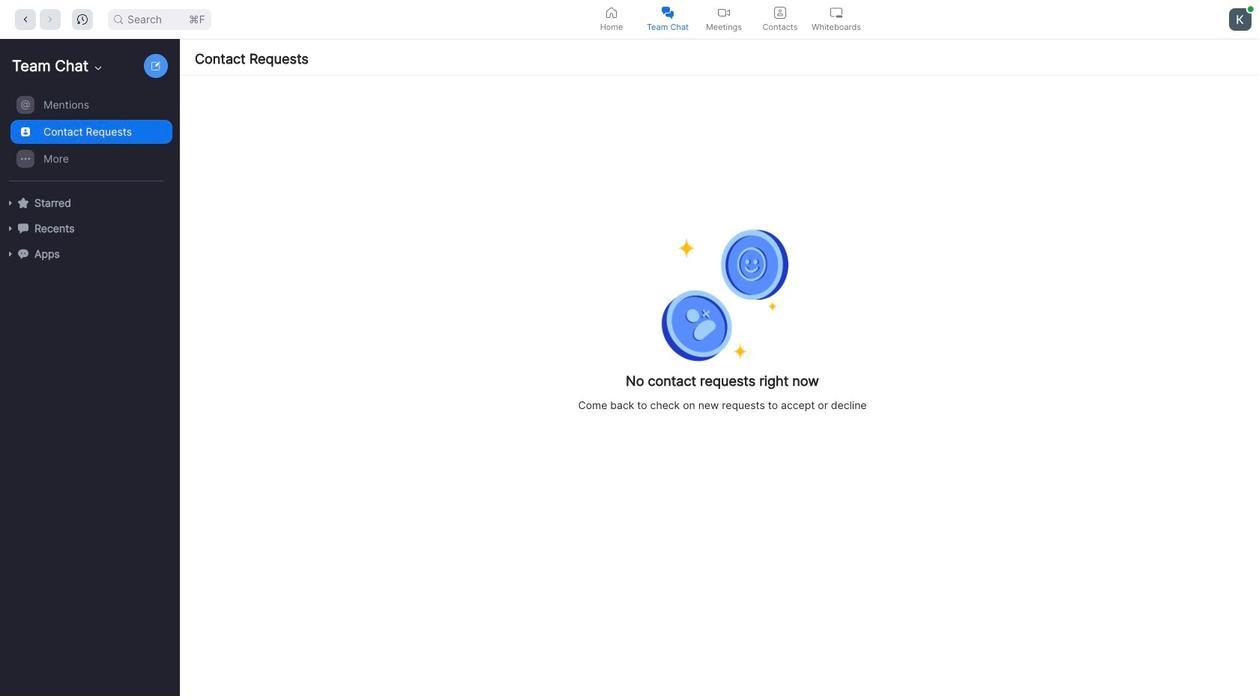 Task type: vqa. For each thing, say whether or not it's contained in the screenshot.
APPS tree item
yes



Task type: locate. For each thing, give the bounding box(es) containing it.
triangle right image for apps tree item
[[6, 250, 15, 259]]

chatbot image
[[18, 249, 28, 259]]

magnifier image
[[114, 15, 123, 24], [114, 15, 123, 24]]

profile contact image
[[774, 6, 786, 18]]

chatbot image
[[18, 249, 28, 259]]

triangle right image for triangle right icon
[[6, 199, 15, 208]]

video on image
[[718, 6, 730, 18]]

team chat image
[[662, 6, 674, 18], [662, 6, 674, 18]]

new image
[[151, 61, 160, 70]]

chat image
[[18, 223, 28, 234], [18, 223, 28, 234]]

group
[[0, 91, 172, 181]]

profile contact image
[[774, 6, 786, 18]]

triangle right image
[[6, 199, 15, 208], [6, 224, 15, 233], [6, 224, 15, 233], [6, 250, 15, 259], [6, 250, 15, 259]]

tab list
[[584, 0, 865, 38]]

chevron down small image
[[92, 62, 104, 74], [92, 62, 104, 74]]

starred tree item
[[6, 190, 172, 216]]

tree
[[0, 90, 177, 282]]

triangle right image
[[6, 199, 15, 208]]

apps tree item
[[6, 241, 172, 267]]

triangle right image for the recents tree item
[[6, 224, 15, 233]]

whiteboard small image
[[831, 6, 843, 18]]



Task type: describe. For each thing, give the bounding box(es) containing it.
online image
[[1248, 6, 1254, 12]]

home small image
[[606, 6, 618, 18]]

recents tree item
[[6, 216, 172, 241]]

whiteboard small image
[[831, 6, 843, 18]]

chevron left small image
[[20, 14, 31, 24]]

online image
[[1248, 6, 1254, 12]]

history image
[[77, 14, 88, 24]]

video on image
[[718, 6, 730, 18]]

new image
[[151, 61, 160, 70]]

star image
[[18, 198, 28, 208]]

star image
[[18, 198, 28, 208]]

home small image
[[606, 6, 618, 18]]

history image
[[77, 14, 88, 24]]

chevron left small image
[[20, 14, 31, 24]]



